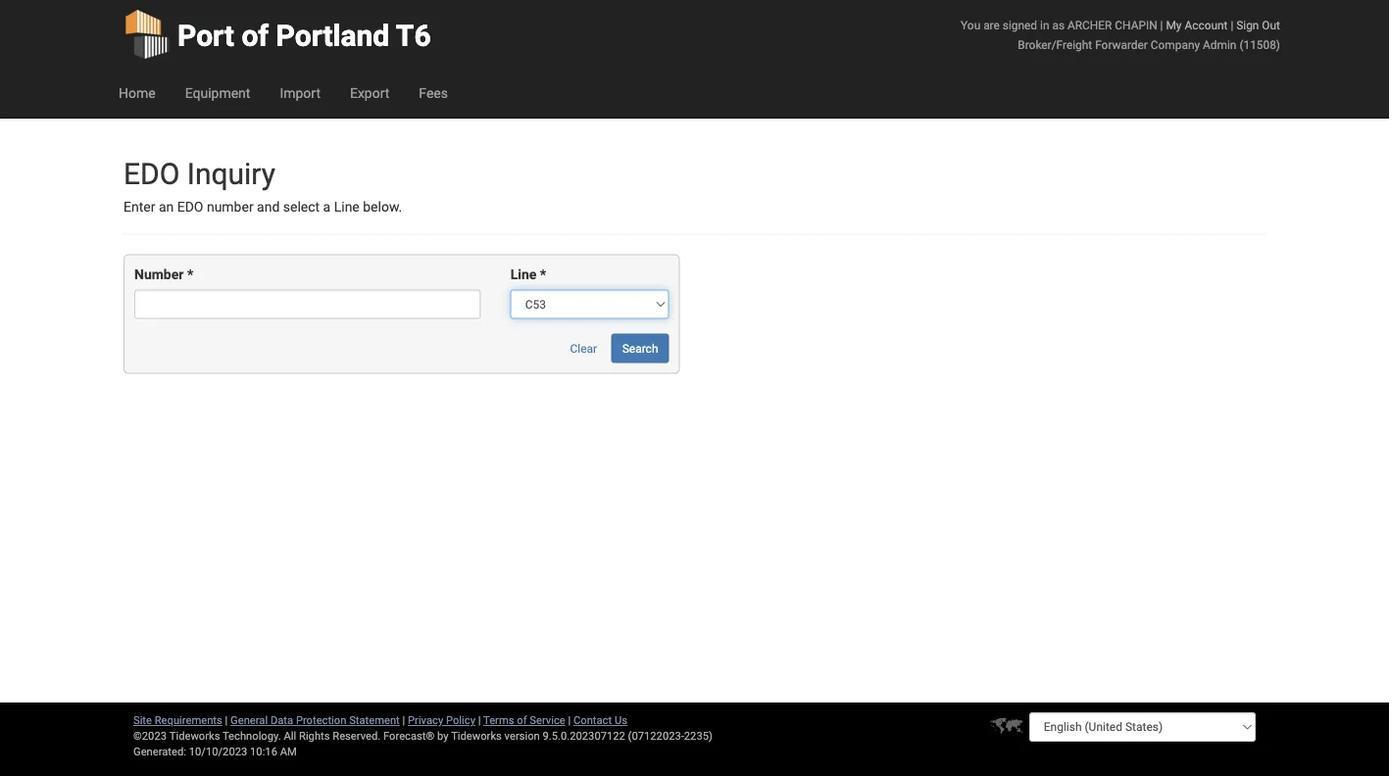 Task type: describe. For each thing, give the bounding box(es) containing it.
policy
[[446, 715, 476, 727]]

| left sign
[[1231, 18, 1234, 32]]

general data protection statement link
[[231, 715, 400, 727]]

forwarder
[[1096, 38, 1149, 51]]

you
[[961, 18, 981, 32]]

data
[[271, 715, 293, 727]]

by
[[438, 730, 449, 743]]

company
[[1151, 38, 1201, 51]]

inquiry
[[187, 156, 276, 191]]

you are signed in as archer chapin | my account | sign out broker/freight forwarder company admin (11508)
[[961, 18, 1281, 51]]

number *
[[134, 267, 193, 283]]

an
[[159, 199, 174, 215]]

1 vertical spatial line
[[511, 267, 537, 283]]

of inside port of portland t6 "link"
[[242, 18, 269, 53]]

Number * text field
[[134, 290, 481, 319]]

admin
[[1204, 38, 1237, 51]]

select
[[283, 199, 320, 215]]

* for line *
[[540, 267, 547, 283]]

1 vertical spatial edo
[[177, 199, 203, 215]]

t6
[[396, 18, 431, 53]]

import button
[[265, 69, 335, 118]]

©2023 tideworks
[[133, 730, 220, 743]]

in
[[1041, 18, 1050, 32]]

site requirements | general data protection statement | privacy policy | terms of service | contact us ©2023 tideworks technology. all rights reserved. forecast® by tideworks version 9.5.0.202307122 (07122023-2235) generated: 10/10/2023 10:16 am
[[133, 715, 713, 759]]

| left 'my' at right top
[[1161, 18, 1164, 32]]

my
[[1167, 18, 1182, 32]]

of inside site requirements | general data protection statement | privacy policy | terms of service | contact us ©2023 tideworks technology. all rights reserved. forecast® by tideworks version 9.5.0.202307122 (07122023-2235) generated: 10/10/2023 10:16 am
[[517, 715, 527, 727]]

| up tideworks
[[478, 715, 481, 727]]

privacy
[[408, 715, 444, 727]]

(07122023-
[[628, 730, 685, 743]]

service
[[530, 715, 566, 727]]

2235)
[[684, 730, 713, 743]]

export
[[350, 85, 390, 101]]

import
[[280, 85, 321, 101]]

clear
[[570, 342, 598, 355]]

terms
[[484, 715, 514, 727]]

port of portland t6
[[178, 18, 431, 53]]

10/10/2023
[[189, 746, 247, 759]]

home
[[119, 85, 156, 101]]

tideworks
[[451, 730, 502, 743]]

| left general
[[225, 715, 228, 727]]

10:16
[[250, 746, 278, 759]]

home button
[[104, 69, 170, 118]]

chapin
[[1116, 18, 1158, 32]]



Task type: vqa. For each thing, say whether or not it's contained in the screenshot.
Forwarder
yes



Task type: locate. For each thing, give the bounding box(es) containing it.
*
[[187, 267, 193, 283], [540, 267, 547, 283]]

portland
[[276, 18, 390, 53]]

site requirements link
[[133, 715, 222, 727]]

0 vertical spatial line
[[334, 199, 360, 215]]

terms of service link
[[484, 715, 566, 727]]

statement
[[349, 715, 400, 727]]

search button
[[612, 334, 669, 363]]

rights
[[299, 730, 330, 743]]

1 horizontal spatial line
[[511, 267, 537, 283]]

sign out link
[[1237, 18, 1281, 32]]

of right port
[[242, 18, 269, 53]]

all
[[284, 730, 296, 743]]

of
[[242, 18, 269, 53], [517, 715, 527, 727]]

reserved.
[[333, 730, 381, 743]]

signed
[[1003, 18, 1038, 32]]

contact us link
[[574, 715, 628, 727]]

account
[[1185, 18, 1229, 32]]

|
[[1161, 18, 1164, 32], [1231, 18, 1234, 32], [225, 715, 228, 727], [403, 715, 405, 727], [478, 715, 481, 727], [568, 715, 571, 727]]

| up 9.5.0.202307122
[[568, 715, 571, 727]]

line
[[334, 199, 360, 215], [511, 267, 537, 283]]

enter
[[124, 199, 155, 215]]

privacy policy link
[[408, 715, 476, 727]]

technology.
[[223, 730, 281, 743]]

number
[[134, 267, 184, 283]]

my account link
[[1167, 18, 1229, 32]]

0 vertical spatial edo
[[124, 156, 180, 191]]

0 horizontal spatial of
[[242, 18, 269, 53]]

generated:
[[133, 746, 186, 759]]

of up version
[[517, 715, 527, 727]]

1 * from the left
[[187, 267, 193, 283]]

2 * from the left
[[540, 267, 547, 283]]

requirements
[[155, 715, 222, 727]]

port of portland t6 link
[[124, 0, 431, 69]]

edo
[[124, 156, 180, 191], [177, 199, 203, 215]]

number
[[207, 199, 254, 215]]

export button
[[335, 69, 404, 118]]

* for number *
[[187, 267, 193, 283]]

archer
[[1068, 18, 1113, 32]]

1 horizontal spatial *
[[540, 267, 547, 283]]

0 horizontal spatial *
[[187, 267, 193, 283]]

are
[[984, 18, 1000, 32]]

fees
[[419, 85, 448, 101]]

fees button
[[404, 69, 463, 118]]

line inside edo inquiry enter an edo number and select a line below.
[[334, 199, 360, 215]]

edo inquiry enter an edo number and select a line below.
[[124, 156, 402, 215]]

below.
[[363, 199, 402, 215]]

a
[[323, 199, 331, 215]]

version
[[505, 730, 540, 743]]

equipment button
[[170, 69, 265, 118]]

site
[[133, 715, 152, 727]]

sign
[[1237, 18, 1260, 32]]

| up forecast®
[[403, 715, 405, 727]]

port
[[178, 18, 234, 53]]

us
[[615, 715, 628, 727]]

as
[[1053, 18, 1065, 32]]

line *
[[511, 267, 547, 283]]

0 horizontal spatial line
[[334, 199, 360, 215]]

forecast®
[[384, 730, 435, 743]]

clear button
[[560, 334, 608, 363]]

out
[[1263, 18, 1281, 32]]

am
[[280, 746, 297, 759]]

equipment
[[185, 85, 251, 101]]

edo right an
[[177, 199, 203, 215]]

(11508)
[[1240, 38, 1281, 51]]

search
[[623, 342, 659, 355]]

protection
[[296, 715, 347, 727]]

1 horizontal spatial of
[[517, 715, 527, 727]]

broker/freight
[[1018, 38, 1093, 51]]

1 vertical spatial of
[[517, 715, 527, 727]]

and
[[257, 199, 280, 215]]

contact
[[574, 715, 612, 727]]

general
[[231, 715, 268, 727]]

0 vertical spatial of
[[242, 18, 269, 53]]

edo up enter
[[124, 156, 180, 191]]

9.5.0.202307122
[[543, 730, 626, 743]]



